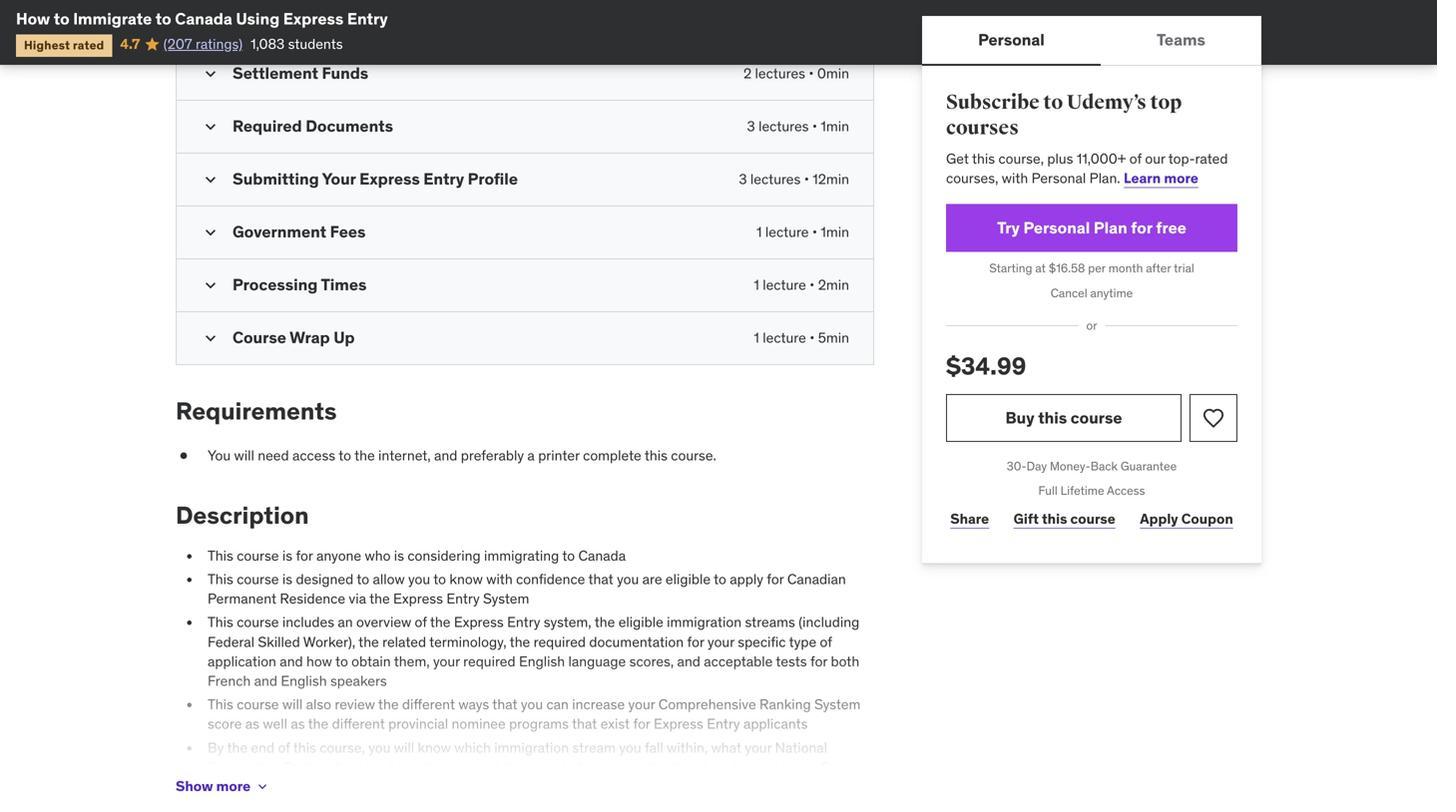 Task type: vqa. For each thing, say whether or not it's contained in the screenshot.


Task type: locate. For each thing, give the bounding box(es) containing it.
2 horizontal spatial will
[[394, 739, 414, 757]]

0 vertical spatial obtain
[[352, 653, 391, 671]]

the up documentation
[[595, 614, 615, 632]]

2 small image from the top
[[201, 170, 221, 190]]

0 horizontal spatial more
[[216, 778, 251, 796]]

entry
[[347, 8, 388, 29], [424, 169, 464, 189], [447, 590, 480, 608], [507, 614, 541, 632], [707, 716, 740, 733], [208, 778, 241, 796]]

0 vertical spatial 1
[[757, 223, 762, 241]]

1 small image from the top
[[201, 11, 221, 31]]

3 down the 3 lectures • 1min
[[739, 170, 747, 188]]

includes
[[282, 614, 335, 632]]

1 vertical spatial rated
[[1196, 150, 1228, 168]]

• left 0min
[[809, 65, 814, 83]]

access
[[293, 447, 336, 465]]

course.
[[671, 447, 717, 465]]

30-
[[1007, 459, 1027, 474]]

permanent
[[208, 590, 277, 608]]

entry left profile
[[424, 169, 464, 189]]

system
[[483, 590, 530, 608], [815, 696, 861, 714]]

this right buy
[[1039, 408, 1068, 428]]

settlement
[[233, 63, 318, 84]]

•
[[809, 65, 814, 83], [813, 118, 818, 136], [804, 170, 810, 188], [813, 223, 818, 241], [810, 276, 815, 294], [810, 329, 815, 347]]

with inside get this course, plus 11,000+ of our top-rated courses, with personal plan.
[[1002, 169, 1029, 187]]

1 for processing times
[[754, 276, 760, 294]]

0 vertical spatial 1min
[[821, 118, 850, 136]]

0 horizontal spatial xsmall image
[[176, 446, 192, 466]]

3 this from the top
[[208, 614, 233, 632]]

description
[[176, 501, 309, 531]]

apply
[[1140, 510, 1179, 528]]

1 vertical spatial lecture
[[763, 276, 806, 294]]

you will need access to the internet, and preferably a printer complete this course.
[[208, 447, 717, 465]]

3 for required documents
[[747, 118, 755, 136]]

0 vertical spatial canada
[[175, 8, 232, 29]]

more down top-
[[1164, 169, 1199, 187]]

0 horizontal spatial rated
[[73, 37, 104, 53]]

0 vertical spatial course,
[[999, 150, 1044, 168]]

2 1min from the top
[[821, 223, 850, 241]]

skilled
[[258, 633, 300, 651]]

0 horizontal spatial how
[[307, 653, 332, 671]]

money-
[[1050, 459, 1091, 474]]

try
[[997, 218, 1020, 238]]

entry left system,
[[507, 614, 541, 632]]

course down permanent
[[237, 614, 279, 632]]

who
[[365, 547, 391, 565]]

small image
[[201, 117, 221, 137], [201, 170, 221, 190], [201, 276, 221, 296], [201, 329, 221, 349]]

know
[[450, 571, 483, 589], [418, 739, 451, 757]]

1 horizontal spatial will
[[282, 696, 303, 714]]

0 vertical spatial xsmall image
[[176, 446, 192, 466]]

canada up confidence
[[579, 547, 626, 565]]

small image left submitting
[[201, 170, 221, 190]]

1 vertical spatial lectures
[[759, 118, 809, 136]]

you up next on the bottom left
[[369, 739, 391, 757]]

small image up (207 ratings)
[[201, 11, 221, 31]]

know down considering
[[450, 571, 483, 589]]

how right is,
[[336, 759, 362, 777]]

0 horizontal spatial what
[[318, 778, 348, 796]]

up
[[334, 328, 355, 348]]

living
[[621, 778, 654, 796]]

plan
[[1094, 218, 1128, 238]]

1 vertical spatial required
[[463, 653, 516, 671]]

personal inside "button"
[[978, 29, 1045, 50]]

will down provincial
[[394, 739, 414, 757]]

0 vertical spatial will
[[234, 447, 254, 465]]

back
[[1091, 459, 1118, 474]]

to up (207
[[156, 8, 171, 29]]

rated up learn more link
[[1196, 150, 1228, 168]]

2 as from the left
[[291, 716, 305, 733]]

different down review
[[332, 716, 385, 733]]

course down lifetime
[[1071, 510, 1116, 528]]

funds
[[322, 63, 369, 84]]

4 small image from the top
[[201, 329, 221, 349]]

requirements
[[176, 397, 337, 427]]

the down 'also'
[[308, 716, 329, 733]]

0 vertical spatial 3
[[747, 118, 755, 136]]

1 for course wrap up
[[754, 329, 760, 347]]

small image left government
[[201, 223, 221, 243]]

your down documents
[[545, 778, 572, 796]]

1 vertical spatial what
[[318, 778, 348, 796]]

lecture for course wrap up
[[763, 329, 807, 347]]

1 vertical spatial xsmall image
[[255, 779, 271, 795]]

0 vertical spatial english
[[519, 653, 565, 671]]

language
[[569, 653, 626, 671]]

to down "which" at the bottom of page
[[467, 778, 479, 796]]

1 vertical spatial different
[[332, 716, 385, 733]]

this for get
[[972, 150, 995, 168]]

that right ways
[[493, 696, 518, 714]]

small image left required
[[201, 117, 221, 137]]

1 lecture • 5min
[[754, 329, 850, 347]]

teams
[[1157, 29, 1206, 50]]

course,
[[999, 150, 1044, 168], [320, 739, 365, 757]]

small image down (207 ratings)
[[201, 64, 221, 84]]

plan.
[[1090, 169, 1121, 187]]

tab list
[[923, 16, 1262, 66]]

you up programs
[[521, 696, 543, 714]]

of down (including
[[820, 633, 832, 651]]

personal up subscribe at the top of the page
[[978, 29, 1045, 50]]

english up can
[[519, 653, 565, 671]]

1 vertical spatial eligible
[[619, 614, 664, 632]]

lectures left 12min
[[751, 170, 801, 188]]

2 lectures • 0min
[[744, 65, 850, 83]]

this inside get this course, plus 11,000+ of our top-rated courses, with personal plan.
[[972, 150, 995, 168]]

of right goal
[[606, 778, 618, 796]]

1 vertical spatial are
[[444, 778, 463, 796]]

will
[[234, 447, 254, 465], [282, 696, 303, 714], [394, 739, 414, 757]]

how down worker),
[[307, 653, 332, 671]]

1 vertical spatial personal
[[1032, 169, 1087, 187]]

3 small image from the top
[[201, 223, 221, 243]]

them,
[[394, 653, 430, 671]]

lectures
[[755, 65, 806, 83], [759, 118, 809, 136], [751, 170, 801, 188]]

1 vertical spatial know
[[418, 739, 451, 757]]

speakers
[[330, 672, 387, 690]]

that down the increase
[[572, 716, 597, 733]]

2 vertical spatial canada
[[672, 778, 720, 796]]

1 vertical spatial immigration
[[494, 739, 569, 757]]

this up score
[[208, 696, 233, 714]]

(including
[[799, 614, 860, 632]]

what right within, at the bottom
[[711, 739, 742, 757]]

course up permanent
[[237, 571, 279, 589]]

what
[[711, 739, 742, 757], [318, 778, 348, 796]]

with inside this course is for anyone who is considering immigrating to canada this course is designed to allow you to know with confidence that you are eligible to apply for canadian permanent residence via the express entry system this course includes an overview of the express entry system, the eligible immigration streams (including federal skilled worker), the related terminology, the required documentation for your specific type of application and how to obtain them, your required english language scores, and acceptable tests for both french and english speakers this course will also review the different ways that you can increase your comprehensive ranking system score as well as the different provincial nominee programs that exist for express entry applicants by the end of this course, you will know which immigration stream you fall within, what your national occupation code is, how to obtain the required documents for your application, how to create your express entry profile, and what the next steps are to achieving your goal of living in canada
[[486, 571, 513, 589]]

more inside button
[[216, 778, 251, 796]]

is,
[[319, 759, 333, 777]]

1 horizontal spatial different
[[402, 696, 455, 714]]

0 vertical spatial what
[[711, 739, 742, 757]]

• for government fees
[[813, 223, 818, 241]]

1 vertical spatial more
[[216, 778, 251, 796]]

lecture left 5min
[[763, 329, 807, 347]]

coupon
[[1182, 510, 1234, 528]]

1 down 3 lectures • 12min on the top right of the page
[[757, 223, 762, 241]]

more
[[1164, 169, 1199, 187], [216, 778, 251, 796]]

0 horizontal spatial course,
[[320, 739, 365, 757]]

1 vertical spatial small image
[[201, 64, 221, 84]]

personal down "plus"
[[1032, 169, 1087, 187]]

are up documentation
[[643, 571, 662, 589]]

0 vertical spatial lectures
[[755, 65, 806, 83]]

1 horizontal spatial what
[[711, 739, 742, 757]]

1min for required documents
[[821, 118, 850, 136]]

• left 2min
[[810, 276, 815, 294]]

the left internet,
[[354, 447, 375, 465]]

to left apply
[[714, 571, 727, 589]]

1 horizontal spatial course,
[[999, 150, 1044, 168]]

1 horizontal spatial eligible
[[666, 571, 711, 589]]

0 horizontal spatial different
[[332, 716, 385, 733]]

anytime
[[1091, 285, 1133, 301]]

code
[[283, 759, 316, 777]]

this up federal
[[208, 614, 233, 632]]

courses
[[946, 116, 1019, 140]]

1 up the 1 lecture • 5min
[[754, 276, 760, 294]]

2 vertical spatial lecture
[[763, 329, 807, 347]]

entry down occupation
[[208, 778, 241, 796]]

you left fall
[[619, 739, 642, 757]]

submitting
[[233, 169, 319, 189]]

• left 12min
[[804, 170, 810, 188]]

course, inside this course is for anyone who is considering immigrating to canada this course is designed to allow you to know with confidence that you are eligible to apply for canadian permanent residence via the express entry system this course includes an overview of the express entry system, the eligible immigration streams (including federal skilled worker), the related terminology, the required documentation for your specific type of application and how to obtain them, your required english language scores, and acceptable tests for both french and english speakers this course will also review the different ways that you can increase your comprehensive ranking system score as well as the different provincial nominee programs that exist for express entry applicants by the end of this course, you will know which immigration stream you fall within, what your national occupation code is, how to obtain the required documents for your application, how to create your express entry profile, and what the next steps are to achieving your goal of living in canada
[[320, 739, 365, 757]]

small image
[[201, 11, 221, 31], [201, 64, 221, 84], [201, 223, 221, 243]]

xsmall image
[[176, 446, 192, 466], [255, 779, 271, 795]]

try personal plan for free
[[997, 218, 1187, 238]]

you
[[408, 571, 430, 589], [617, 571, 639, 589], [521, 696, 543, 714], [369, 739, 391, 757], [619, 739, 642, 757]]

1 vertical spatial 3
[[739, 170, 747, 188]]

course inside button
[[1071, 408, 1123, 428]]

0 vertical spatial personal
[[978, 29, 1045, 50]]

2 vertical spatial required
[[448, 759, 500, 777]]

1 horizontal spatial xsmall image
[[255, 779, 271, 795]]

goal
[[576, 778, 602, 796]]

personal
[[978, 29, 1045, 50], [1032, 169, 1087, 187], [1024, 218, 1091, 238]]

your up 'acceptable'
[[708, 633, 735, 651]]

0 horizontal spatial as
[[245, 716, 260, 733]]

2 vertical spatial small image
[[201, 223, 221, 243]]

• left 5min
[[810, 329, 815, 347]]

1 down the 1 lecture • 2min
[[754, 329, 760, 347]]

increase
[[572, 696, 625, 714]]

1 horizontal spatial rated
[[1196, 150, 1228, 168]]

0 horizontal spatial with
[[486, 571, 513, 589]]

0 vertical spatial are
[[643, 571, 662, 589]]

1 horizontal spatial immigration
[[667, 614, 742, 632]]

of up related
[[415, 614, 427, 632]]

2 horizontal spatial canada
[[672, 778, 720, 796]]

as left well
[[245, 716, 260, 733]]

students
[[288, 35, 343, 53]]

is
[[282, 547, 293, 565], [394, 547, 404, 565], [282, 571, 293, 589]]

small image left processing
[[201, 276, 221, 296]]

this inside "link"
[[1042, 510, 1068, 528]]

top-
[[1169, 150, 1196, 168]]

different up provincial
[[402, 696, 455, 714]]

lectures right 2
[[755, 65, 806, 83]]

required
[[534, 633, 586, 651], [463, 653, 516, 671], [448, 759, 500, 777]]

system down immigrating
[[483, 590, 530, 608]]

overview
[[356, 614, 412, 632]]

application
[[208, 653, 276, 671]]

2 vertical spatial 1
[[754, 329, 760, 347]]

course, left "plus"
[[999, 150, 1044, 168]]

0 horizontal spatial are
[[444, 778, 463, 796]]

0 vertical spatial lecture
[[766, 223, 809, 241]]

government fees
[[233, 222, 366, 242]]

2 this from the top
[[208, 571, 233, 589]]

times
[[321, 275, 367, 295]]

are right steps
[[444, 778, 463, 796]]

0 horizontal spatial canada
[[175, 8, 232, 29]]

required down "which" at the bottom of page
[[448, 759, 500, 777]]

teams button
[[1101, 16, 1262, 64]]

this down description
[[208, 547, 233, 565]]

lifetime
[[1061, 483, 1105, 499]]

0 vertical spatial system
[[483, 590, 530, 608]]

course down description
[[237, 547, 279, 565]]

stream
[[573, 739, 616, 757]]

terminology,
[[429, 633, 507, 651]]

0 horizontal spatial will
[[234, 447, 254, 465]]

0 vertical spatial rated
[[73, 37, 104, 53]]

small image for submitting
[[201, 170, 221, 190]]

0 horizontal spatial system
[[483, 590, 530, 608]]

this up code
[[293, 739, 316, 757]]

1 horizontal spatial canada
[[579, 547, 626, 565]]

1 this from the top
[[208, 547, 233, 565]]

0 vertical spatial different
[[402, 696, 455, 714]]

2 vertical spatial lectures
[[751, 170, 801, 188]]

course wrap up
[[233, 328, 355, 348]]

provincial
[[388, 716, 448, 733]]

federal
[[208, 633, 255, 651]]

lecture for processing times
[[763, 276, 806, 294]]

for left free
[[1131, 218, 1153, 238]]

1 horizontal spatial as
[[291, 716, 305, 733]]

2 vertical spatial will
[[394, 739, 414, 757]]

• for submitting your express entry profile
[[804, 170, 810, 188]]

required down terminology,
[[463, 653, 516, 671]]

gift this course link
[[1010, 500, 1120, 540]]

eligible left apply
[[666, 571, 711, 589]]

1 small image from the top
[[201, 117, 221, 137]]

share
[[951, 510, 990, 528]]

1 lecture • 2min
[[754, 276, 850, 294]]

1 vertical spatial with
[[486, 571, 513, 589]]

2 small image from the top
[[201, 64, 221, 84]]

small image for required
[[201, 117, 221, 137]]

1 horizontal spatial system
[[815, 696, 861, 714]]

xsmall image down occupation
[[255, 779, 271, 795]]

settlement funds
[[233, 63, 369, 84]]

3 small image from the top
[[201, 276, 221, 296]]

allow
[[373, 571, 405, 589]]

1 horizontal spatial how
[[336, 759, 362, 777]]

0 vertical spatial how
[[307, 653, 332, 671]]

of left our
[[1130, 150, 1142, 168]]

the down allow
[[369, 590, 390, 608]]

1 1min from the top
[[821, 118, 850, 136]]

0 vertical spatial eligible
[[666, 571, 711, 589]]

0 vertical spatial with
[[1002, 169, 1029, 187]]

wishlist image
[[1202, 406, 1226, 430]]

required
[[233, 116, 302, 136]]

know down provincial
[[418, 739, 451, 757]]

1 vertical spatial how
[[336, 759, 362, 777]]

and right internet,
[[434, 447, 458, 465]]

course up back
[[1071, 408, 1123, 428]]

course
[[233, 328, 286, 348]]

0 vertical spatial small image
[[201, 11, 221, 31]]

to up highest rated
[[54, 8, 70, 29]]

steps
[[406, 778, 440, 796]]

to up confidence
[[562, 547, 575, 565]]

personal inside try personal plan for free link
[[1024, 218, 1091, 238]]

and
[[434, 447, 458, 465], [280, 653, 303, 671], [677, 653, 701, 671], [254, 672, 278, 690]]

1 vertical spatial 1min
[[821, 223, 850, 241]]

government
[[233, 222, 327, 242]]

0 horizontal spatial english
[[281, 672, 327, 690]]

1 vertical spatial 1
[[754, 276, 760, 294]]

• for settlement funds
[[809, 65, 814, 83]]

1 as from the left
[[245, 716, 260, 733]]

lecture left 2min
[[763, 276, 806, 294]]

rated
[[73, 37, 104, 53], [1196, 150, 1228, 168]]

well
[[263, 716, 287, 733]]

acceptable
[[704, 653, 773, 671]]

what down is,
[[318, 778, 348, 796]]

show more
[[176, 778, 251, 796]]

the right terminology,
[[510, 633, 530, 651]]

rated inside get this course, plus 11,000+ of our top-rated courses, with personal plan.
[[1196, 150, 1228, 168]]

1 horizontal spatial with
[[1002, 169, 1029, 187]]

1 vertical spatial course,
[[320, 739, 365, 757]]

more for show more
[[216, 778, 251, 796]]

as right well
[[291, 716, 305, 733]]

0 vertical spatial more
[[1164, 169, 1199, 187]]

0 vertical spatial that
[[589, 571, 614, 589]]

2 vertical spatial personal
[[1024, 218, 1091, 238]]

2 vertical spatial that
[[572, 716, 597, 733]]

canada up (207 ratings)
[[175, 8, 232, 29]]

1 horizontal spatial more
[[1164, 169, 1199, 187]]

express down allow
[[393, 590, 443, 608]]

rated down immigrate
[[73, 37, 104, 53]]

1 vertical spatial english
[[281, 672, 327, 690]]

will up well
[[282, 696, 303, 714]]

apply
[[730, 571, 764, 589]]

• for required documents
[[813, 118, 818, 136]]

buy
[[1006, 408, 1035, 428]]

this inside button
[[1039, 408, 1068, 428]]

that right confidence
[[589, 571, 614, 589]]

1 vertical spatial will
[[282, 696, 303, 714]]

learn more
[[1124, 169, 1199, 187]]



Task type: describe. For each thing, give the bounding box(es) containing it.
the up steps
[[424, 759, 444, 777]]

and down skilled
[[280, 653, 303, 671]]

for up fall
[[633, 716, 651, 733]]

the right review
[[378, 696, 399, 714]]

12min
[[813, 170, 850, 188]]

xsmall image inside show more button
[[255, 779, 271, 795]]

small image for government
[[201, 223, 221, 243]]

course, inside get this course, plus 11,000+ of our top-rated courses, with personal plan.
[[999, 150, 1044, 168]]

of right end on the left of the page
[[278, 739, 290, 757]]

your down national
[[791, 759, 818, 777]]

3 for submitting your express entry profile
[[739, 170, 747, 188]]

score
[[208, 716, 242, 733]]

show
[[176, 778, 213, 796]]

cancel
[[1051, 285, 1088, 301]]

lectures for settlement funds
[[755, 65, 806, 83]]

next
[[376, 778, 403, 796]]

1 horizontal spatial english
[[519, 653, 565, 671]]

to down worker),
[[335, 653, 348, 671]]

to up "via"
[[357, 571, 369, 589]]

for up goal
[[577, 759, 594, 777]]

2min
[[818, 276, 850, 294]]

small image for settlement
[[201, 64, 221, 84]]

plus
[[1048, 150, 1074, 168]]

system,
[[544, 614, 592, 632]]

learn
[[1124, 169, 1161, 187]]

for up designed
[[296, 547, 313, 565]]

express up students on the top of page
[[283, 8, 344, 29]]

achieving
[[483, 778, 542, 796]]

national
[[775, 739, 828, 757]]

highest rated
[[24, 37, 104, 53]]

printer
[[538, 447, 580, 465]]

express down national
[[821, 759, 871, 777]]

to right access
[[339, 447, 351, 465]]

0 vertical spatial required
[[534, 633, 586, 651]]

fall
[[645, 739, 664, 757]]

considering
[[408, 547, 481, 565]]

our
[[1146, 150, 1166, 168]]

create
[[748, 759, 788, 777]]

need
[[258, 447, 289, 465]]

more for learn more
[[1164, 169, 1199, 187]]

5min
[[818, 329, 850, 347]]

the down overview
[[359, 633, 379, 651]]

the up occupation
[[227, 739, 248, 757]]

to up next on the bottom left
[[365, 759, 378, 777]]

lectures for submitting your express entry profile
[[751, 170, 801, 188]]

your up the exist
[[629, 696, 655, 714]]

4 this from the top
[[208, 696, 233, 714]]

or
[[1087, 318, 1098, 334]]

your down terminology,
[[433, 653, 460, 671]]

processing
[[233, 275, 318, 295]]

ratings)
[[196, 35, 243, 53]]

which
[[455, 739, 491, 757]]

1 vertical spatial obtain
[[381, 759, 421, 777]]

the left next on the bottom left
[[352, 778, 372, 796]]

small image for processing
[[201, 276, 221, 296]]

you right allow
[[408, 571, 430, 589]]

related
[[383, 633, 426, 651]]

how
[[16, 8, 50, 29]]

express up terminology,
[[454, 614, 504, 632]]

the up terminology,
[[430, 614, 451, 632]]

• for processing times
[[810, 276, 815, 294]]

1min for government fees
[[821, 223, 850, 241]]

free
[[1156, 218, 1187, 238]]

per
[[1089, 261, 1106, 276]]

course inside "link"
[[1071, 510, 1116, 528]]

a
[[528, 447, 535, 465]]

entry up terminology,
[[447, 590, 480, 608]]

you up documentation
[[617, 571, 639, 589]]

this course is for anyone who is considering immigrating to canada this course is designed to allow you to know with confidence that you are eligible to apply for canadian permanent residence via the express entry system this course includes an overview of the express entry system, the eligible immigration streams (including federal skilled worker), the related terminology, the required documentation for your specific type of application and how to obtain them, your required english language scores, and acceptable tests for both french and english speakers this course will also review the different ways that you can increase your comprehensive ranking system score as well as the different provincial nominee programs that exist for express entry applicants by the end of this course, you will know which immigration stream you fall within, what your national occupation code is, how to obtain the required documents for your application, how to create your express entry profile, and what the next steps are to achieving your goal of living in canada
[[208, 547, 871, 796]]

streams
[[745, 614, 796, 632]]

lecture for government fees
[[766, 223, 809, 241]]

required documents
[[233, 116, 393, 136]]

access
[[1107, 483, 1146, 499]]

starting at $16.58 per month after trial cancel anytime
[[990, 261, 1195, 301]]

this for buy
[[1039, 408, 1068, 428]]

complete
[[583, 447, 642, 465]]

small image for course
[[201, 329, 221, 349]]

programs
[[509, 716, 569, 733]]

worker),
[[303, 633, 355, 651]]

trial
[[1174, 261, 1195, 276]]

for up 'acceptable'
[[687, 633, 704, 651]]

1 vertical spatial canada
[[579, 547, 626, 565]]

can
[[547, 696, 569, 714]]

an
[[338, 614, 353, 632]]

entry up funds
[[347, 8, 388, 29]]

full
[[1039, 483, 1058, 499]]

express up within, at the bottom
[[654, 716, 704, 733]]

personal inside get this course, plus 11,000+ of our top-rated courses, with personal plan.
[[1032, 169, 1087, 187]]

personal button
[[923, 16, 1101, 64]]

get this course, plus 11,000+ of our top-rated courses, with personal plan.
[[946, 150, 1228, 187]]

specific
[[738, 633, 786, 651]]

for right apply
[[767, 571, 784, 589]]

via
[[349, 590, 366, 608]]

and right scores,
[[677, 653, 701, 671]]

subscribe to udemy's top courses
[[946, 90, 1182, 140]]

guarantee
[[1121, 459, 1177, 474]]

at
[[1036, 261, 1046, 276]]

using
[[236, 8, 280, 29]]

submitting your express entry profile
[[233, 169, 518, 189]]

how to immigrate to canada using express entry
[[16, 8, 388, 29]]

within,
[[667, 739, 708, 757]]

to left 'create'
[[732, 759, 745, 777]]

express right your
[[360, 169, 420, 189]]

apply coupon button
[[1136, 500, 1238, 540]]

• for course wrap up
[[810, 329, 815, 347]]

$34.99
[[946, 351, 1027, 381]]

preferably
[[461, 447, 524, 465]]

in
[[658, 778, 669, 796]]

(207
[[163, 35, 192, 53]]

immigrate
[[73, 8, 152, 29]]

designed
[[296, 571, 354, 589]]

profile
[[468, 169, 518, 189]]

your down stream
[[597, 759, 624, 777]]

0 vertical spatial immigration
[[667, 614, 742, 632]]

by
[[208, 739, 224, 757]]

tab list containing personal
[[923, 16, 1262, 66]]

day
[[1027, 459, 1047, 474]]

application, how
[[627, 759, 729, 777]]

this inside this course is for anyone who is considering immigrating to canada this course is designed to allow you to know with confidence that you are eligible to apply for canadian permanent residence via the express entry system this course includes an overview of the express entry system, the eligible immigration streams (including federal skilled worker), the related terminology, the required documentation for your specific type of application and how to obtain them, your required english language scores, and acceptable tests for both french and english speakers this course will also review the different ways that you can increase your comprehensive ranking system score as well as the different provincial nominee programs that exist for express entry applicants by the end of this course, you will know which immigration stream you fall within, what your national occupation code is, how to obtain the required documents for your application, how to create your express entry profile, and what the next steps are to achieving your goal of living in canada
[[293, 739, 316, 757]]

of inside get this course, plus 11,000+ of our top-rated courses, with personal plan.
[[1130, 150, 1142, 168]]

to inside subscribe to udemy's top courses
[[1044, 90, 1063, 115]]

month
[[1109, 261, 1144, 276]]

and down the application
[[254, 672, 278, 690]]

entry down comprehensive
[[707, 716, 740, 733]]

course up well
[[237, 696, 279, 714]]

your up 'create'
[[745, 739, 772, 757]]

0 horizontal spatial immigration
[[494, 739, 569, 757]]

4.7
[[120, 35, 140, 53]]

1 horizontal spatial are
[[643, 571, 662, 589]]

0 horizontal spatial eligible
[[619, 614, 664, 632]]

nominee
[[452, 716, 506, 733]]

comprehensive
[[659, 696, 756, 714]]

this for gift
[[1042, 510, 1068, 528]]

scores,
[[630, 653, 674, 671]]

french
[[208, 672, 251, 690]]

documents
[[306, 116, 393, 136]]

1 lecture • 1min
[[757, 223, 850, 241]]

1 vertical spatial system
[[815, 696, 861, 714]]

to down considering
[[434, 571, 446, 589]]

(207 ratings)
[[163, 35, 243, 53]]

0 vertical spatial know
[[450, 571, 483, 589]]

type
[[789, 633, 817, 651]]

1 vertical spatial that
[[493, 696, 518, 714]]

1 for government fees
[[757, 223, 762, 241]]

this left course.
[[645, 447, 668, 465]]

top
[[1151, 90, 1182, 115]]

lectures for required documents
[[759, 118, 809, 136]]



